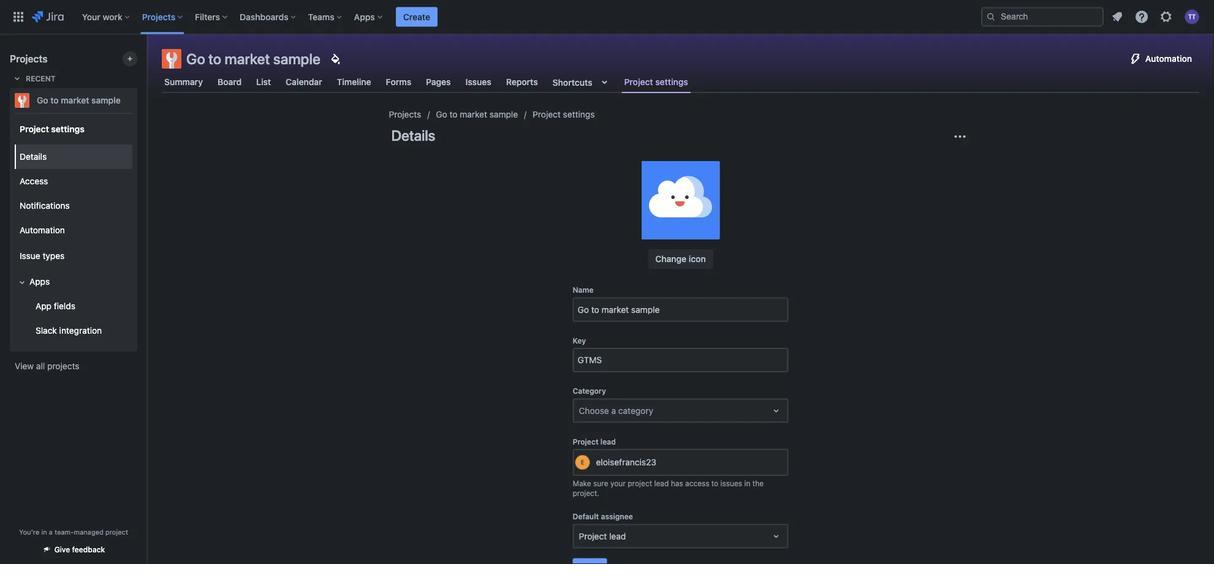 Task type: locate. For each thing, give the bounding box(es) containing it.
2 horizontal spatial settings
[[655, 77, 688, 87]]

projects down forms 'link'
[[389, 109, 421, 120]]

details down projects link
[[391, 127, 435, 144]]

set background color image
[[328, 51, 343, 66]]

1 vertical spatial automation
[[20, 225, 65, 235]]

project up "details" link
[[20, 124, 49, 134]]

details
[[391, 127, 435, 144], [20, 152, 47, 162]]

1 vertical spatial sample
[[91, 95, 121, 105]]

forms
[[386, 77, 411, 87]]

lead down assignee
[[609, 531, 626, 542]]

to inside make sure your project lead has access to issues in the project.
[[712, 479, 719, 488]]

project down default
[[579, 531, 607, 542]]

2 vertical spatial projects
[[389, 109, 421, 120]]

to
[[208, 50, 221, 67], [50, 95, 59, 105], [450, 109, 458, 120], [712, 479, 719, 488]]

managed
[[74, 528, 103, 536]]

collapse recent projects image
[[10, 71, 25, 86]]

2 horizontal spatial sample
[[490, 109, 518, 120]]

market down issues link on the top left of the page
[[460, 109, 487, 120]]

details up access
[[20, 152, 47, 162]]

key
[[573, 337, 586, 345]]

1 vertical spatial projects
[[10, 53, 48, 65]]

to left issues
[[712, 479, 719, 488]]

project right shortcuts dropdown button
[[624, 77, 653, 87]]

sample left add to starred icon
[[91, 95, 121, 105]]

tab list containing project settings
[[154, 71, 1207, 93]]

projects inside dropdown button
[[142, 12, 175, 22]]

Search field
[[981, 7, 1104, 27]]

group containing details
[[12, 141, 132, 347]]

group containing project settings
[[12, 113, 132, 351]]

project lead up eloisefrancis23 image
[[573, 438, 616, 446]]

0 vertical spatial go to market sample
[[186, 50, 321, 67]]

0 vertical spatial sample
[[273, 50, 321, 67]]

default assignee
[[573, 513, 633, 521]]

a left team-
[[49, 528, 53, 536]]

choose a category
[[579, 406, 653, 416]]

apps right teams popup button
[[354, 12, 375, 22]]

2 vertical spatial settings
[[51, 124, 84, 134]]

jira image
[[32, 10, 64, 24], [32, 10, 64, 24]]

2 group from the top
[[12, 141, 132, 347]]

go to market sample link down recent
[[10, 88, 132, 113]]

you're in a team-managed project
[[19, 528, 128, 536]]

2 horizontal spatial market
[[460, 109, 487, 120]]

1 vertical spatial go to market sample
[[37, 95, 121, 105]]

lead up eloisefrancis23
[[601, 438, 616, 446]]

shortcuts button
[[550, 71, 615, 93]]

primary element
[[7, 0, 981, 34]]

automation right automation icon
[[1146, 54, 1192, 64]]

market up list
[[225, 50, 270, 67]]

choose
[[579, 406, 609, 416]]

notifications image
[[1110, 10, 1125, 24]]

0 vertical spatial automation
[[1146, 54, 1192, 64]]

a
[[611, 406, 616, 416], [49, 528, 53, 536]]

projects for projects link
[[389, 109, 421, 120]]

0 horizontal spatial go to market sample link
[[10, 88, 132, 113]]

tab list
[[154, 71, 1207, 93]]

summary
[[164, 77, 203, 87]]

feedback
[[72, 546, 105, 554]]

0 horizontal spatial automation
[[20, 225, 65, 235]]

integration
[[59, 326, 102, 336]]

app fields
[[36, 301, 75, 311]]

go to market sample link down issues link on the top left of the page
[[436, 107, 518, 122]]

category
[[618, 406, 653, 416]]

go down pages link
[[436, 109, 447, 120]]

banner
[[0, 0, 1214, 34]]

1 horizontal spatial market
[[225, 50, 270, 67]]

issue
[[20, 251, 40, 261]]

projects up collapse recent projects "image" at the left top
[[10, 53, 48, 65]]

give feedback button
[[35, 540, 112, 560]]

1 horizontal spatial project settings
[[533, 109, 595, 120]]

project settings inside tab list
[[624, 77, 688, 87]]

forms link
[[383, 71, 414, 93]]

1 vertical spatial go
[[37, 95, 48, 105]]

settings image
[[1159, 10, 1174, 24]]

go to market sample
[[186, 50, 321, 67], [37, 95, 121, 105], [436, 109, 518, 120]]

2 horizontal spatial go to market sample
[[436, 109, 518, 120]]

apps button
[[350, 7, 387, 27]]

access
[[20, 176, 48, 186]]

1 vertical spatial project lead
[[579, 531, 626, 542]]

change icon
[[655, 254, 706, 264]]

go to market sample up list
[[186, 50, 321, 67]]

eloisefrancis23
[[596, 458, 657, 468]]

give
[[54, 546, 70, 554]]

project lead down default assignee
[[579, 531, 626, 542]]

0 vertical spatial go
[[186, 50, 205, 67]]

1 horizontal spatial a
[[611, 406, 616, 416]]

notifications
[[20, 201, 70, 211]]

0 horizontal spatial settings
[[51, 124, 84, 134]]

project settings
[[624, 77, 688, 87], [533, 109, 595, 120], [20, 124, 84, 134]]

group
[[12, 113, 132, 351], [12, 141, 132, 347]]

project
[[624, 77, 653, 87], [533, 109, 561, 120], [20, 124, 49, 134], [573, 438, 599, 446], [579, 531, 607, 542]]

apps
[[354, 12, 375, 22], [29, 277, 50, 287]]

more image
[[953, 129, 968, 144]]

go
[[186, 50, 205, 67], [37, 95, 48, 105], [436, 109, 447, 120]]

lead left has
[[654, 479, 669, 488]]

1 vertical spatial project
[[105, 528, 128, 536]]

all
[[36, 361, 45, 371]]

go to market sample down recent
[[37, 95, 121, 105]]

Category text field
[[579, 405, 581, 417]]

0 vertical spatial projects
[[142, 12, 175, 22]]

reports
[[506, 77, 538, 87]]

0 vertical spatial project settings
[[624, 77, 688, 87]]

automation button
[[1121, 49, 1200, 69]]

search image
[[986, 12, 996, 22]]

projects for the projects dropdown button in the top of the page
[[142, 12, 175, 22]]

calendar link
[[283, 71, 325, 93]]

2 vertical spatial lead
[[609, 531, 626, 542]]

0 vertical spatial market
[[225, 50, 270, 67]]

sidebar navigation image
[[134, 49, 161, 74]]

in
[[744, 479, 751, 488], [41, 528, 47, 536]]

2 horizontal spatial project settings
[[624, 77, 688, 87]]

0 vertical spatial project
[[628, 479, 652, 488]]

1 group from the top
[[12, 113, 132, 351]]

automation down notifications
[[20, 225, 65, 235]]

0 horizontal spatial sample
[[91, 95, 121, 105]]

1 vertical spatial lead
[[654, 479, 669, 488]]

filters button
[[191, 7, 232, 27]]

a right choose
[[611, 406, 616, 416]]

1 vertical spatial settings
[[563, 109, 595, 120]]

issues
[[721, 479, 742, 488]]

1 horizontal spatial in
[[744, 479, 751, 488]]

project lead
[[573, 438, 616, 446], [579, 531, 626, 542]]

2 horizontal spatial go
[[436, 109, 447, 120]]

sample
[[273, 50, 321, 67], [91, 95, 121, 105], [490, 109, 518, 120]]

project right 'managed'
[[105, 528, 128, 536]]

automation link
[[15, 218, 132, 243]]

0 vertical spatial apps
[[354, 12, 375, 22]]

list link
[[254, 71, 273, 93]]

issues link
[[463, 71, 494, 93]]

lead inside make sure your project lead has access to issues in the project.
[[654, 479, 669, 488]]

go up summary
[[186, 50, 205, 67]]

go to market sample down issues link on the top left of the page
[[436, 109, 518, 120]]

1 vertical spatial apps
[[29, 277, 50, 287]]

settings
[[655, 77, 688, 87], [563, 109, 595, 120], [51, 124, 84, 134]]

change icon button
[[648, 249, 713, 269]]

open image
[[769, 404, 784, 418]]

sample down 'reports' link
[[490, 109, 518, 120]]

market
[[225, 50, 270, 67], [61, 95, 89, 105], [460, 109, 487, 120]]

0 horizontal spatial apps
[[29, 277, 50, 287]]

automation
[[1146, 54, 1192, 64], [20, 225, 65, 235]]

in left the
[[744, 479, 751, 488]]

1 horizontal spatial projects
[[142, 12, 175, 22]]

sample up calendar
[[273, 50, 321, 67]]

create project image
[[125, 54, 135, 64]]

go down recent
[[37, 95, 48, 105]]

1 horizontal spatial automation
[[1146, 54, 1192, 64]]

appswitcher icon image
[[11, 10, 26, 24]]

0 vertical spatial project lead
[[573, 438, 616, 446]]

0 vertical spatial details
[[391, 127, 435, 144]]

0 horizontal spatial project
[[105, 528, 128, 536]]

teams button
[[304, 7, 347, 27]]

1 horizontal spatial apps
[[354, 12, 375, 22]]

help image
[[1135, 10, 1149, 24]]

in right the you're
[[41, 528, 47, 536]]

category
[[573, 387, 606, 396]]

1 vertical spatial a
[[49, 528, 53, 536]]

go to market sample link
[[10, 88, 132, 113], [436, 107, 518, 122]]

dashboards
[[240, 12, 288, 22]]

filters
[[195, 12, 220, 22]]

2 horizontal spatial projects
[[389, 109, 421, 120]]

timeline link
[[334, 71, 374, 93]]

details link
[[15, 145, 132, 169]]

market up "details" link
[[61, 95, 89, 105]]

project right "your"
[[628, 479, 652, 488]]

0 vertical spatial in
[[744, 479, 751, 488]]

the
[[753, 479, 764, 488]]

apps inside popup button
[[354, 12, 375, 22]]

1 vertical spatial details
[[20, 152, 47, 162]]

apps up app at bottom left
[[29, 277, 50, 287]]

in inside make sure your project lead has access to issues in the project.
[[744, 479, 751, 488]]

1 horizontal spatial project
[[628, 479, 652, 488]]

slack
[[36, 326, 57, 336]]

1 vertical spatial in
[[41, 528, 47, 536]]

project inside make sure your project lead has access to issues in the project.
[[628, 479, 652, 488]]

0 horizontal spatial project settings
[[20, 124, 84, 134]]

pages
[[426, 77, 451, 87]]

0 horizontal spatial details
[[20, 152, 47, 162]]

0 horizontal spatial go to market sample
[[37, 95, 121, 105]]

slack integration link
[[22, 319, 132, 343]]

projects up the sidebar navigation "icon"
[[142, 12, 175, 22]]

0 horizontal spatial market
[[61, 95, 89, 105]]

recent
[[26, 74, 55, 83]]

lead
[[601, 438, 616, 446], [654, 479, 669, 488], [609, 531, 626, 542]]

project
[[628, 479, 652, 488], [105, 528, 128, 536]]



Task type: vqa. For each thing, say whether or not it's contained in the screenshot.
the left overall
no



Task type: describe. For each thing, give the bounding box(es) containing it.
board
[[218, 77, 242, 87]]

fields
[[54, 301, 75, 311]]

timeline
[[337, 77, 371, 87]]

project down 'reports' link
[[533, 109, 561, 120]]

projects
[[47, 361, 79, 371]]

project inside group
[[20, 124, 49, 134]]

project inside tab list
[[624, 77, 653, 87]]

open image
[[769, 529, 784, 544]]

issue types
[[20, 251, 65, 261]]

app
[[36, 301, 52, 311]]

dashboards button
[[236, 7, 301, 27]]

0 vertical spatial a
[[611, 406, 616, 416]]

to down recent
[[50, 95, 59, 105]]

0 horizontal spatial in
[[41, 528, 47, 536]]

1 horizontal spatial go to market sample
[[186, 50, 321, 67]]

automation inside button
[[1146, 54, 1192, 64]]

give feedback
[[54, 546, 105, 554]]

your profile and settings image
[[1185, 10, 1200, 24]]

2 vertical spatial go
[[436, 109, 447, 120]]

2 vertical spatial market
[[460, 109, 487, 120]]

project settings link
[[533, 107, 595, 122]]

project avatar image
[[641, 161, 720, 240]]

1 horizontal spatial go to market sample link
[[436, 107, 518, 122]]

default
[[573, 513, 599, 521]]

reports link
[[504, 71, 540, 93]]

assignee
[[601, 513, 633, 521]]

notifications link
[[15, 194, 132, 218]]

apps inside button
[[29, 277, 50, 287]]

1 vertical spatial project settings
[[533, 109, 595, 120]]

your
[[82, 12, 100, 22]]

has
[[671, 479, 683, 488]]

1 horizontal spatial settings
[[563, 109, 595, 120]]

slack integration
[[36, 326, 102, 336]]

view all projects link
[[10, 356, 137, 378]]

summary link
[[162, 71, 205, 93]]

banner containing your work
[[0, 0, 1214, 34]]

projects link
[[389, 107, 421, 122]]

project up eloisefrancis23 image
[[573, 438, 599, 446]]

work
[[103, 12, 122, 22]]

your work
[[82, 12, 122, 22]]

make
[[573, 479, 591, 488]]

board link
[[215, 71, 244, 93]]

1 vertical spatial market
[[61, 95, 89, 105]]

project.
[[573, 489, 599, 498]]

Key field
[[574, 349, 787, 371]]

1 horizontal spatial go
[[186, 50, 205, 67]]

view all projects
[[15, 361, 79, 371]]

0 vertical spatial lead
[[601, 438, 616, 446]]

apps button
[[15, 270, 132, 294]]

eloisefrancis23 image
[[575, 455, 590, 470]]

2 vertical spatial sample
[[490, 109, 518, 120]]

issue types link
[[15, 243, 132, 270]]

issues
[[466, 77, 491, 87]]

teams
[[308, 12, 334, 22]]

0 horizontal spatial a
[[49, 528, 53, 536]]

list
[[256, 77, 271, 87]]

sure
[[593, 479, 608, 488]]

1 horizontal spatial sample
[[273, 50, 321, 67]]

access link
[[15, 169, 132, 194]]

app fields link
[[22, 294, 132, 319]]

create button
[[396, 7, 438, 27]]

access
[[685, 479, 709, 488]]

calendar
[[286, 77, 322, 87]]

details inside group
[[20, 152, 47, 162]]

expand image
[[15, 275, 29, 290]]

2 vertical spatial project settings
[[20, 124, 84, 134]]

name
[[573, 286, 594, 295]]

2 vertical spatial go to market sample
[[436, 109, 518, 120]]

make sure your project lead has access to issues in the project.
[[573, 479, 764, 498]]

types
[[43, 251, 65, 261]]

your
[[611, 479, 626, 488]]

1 horizontal spatial details
[[391, 127, 435, 144]]

your work button
[[78, 7, 135, 27]]

0 horizontal spatial projects
[[10, 53, 48, 65]]

create
[[403, 12, 430, 22]]

0 horizontal spatial go
[[37, 95, 48, 105]]

team-
[[55, 528, 74, 536]]

to up 'board'
[[208, 50, 221, 67]]

icon
[[689, 254, 706, 264]]

view
[[15, 361, 34, 371]]

to down pages link
[[450, 109, 458, 120]]

0 vertical spatial settings
[[655, 77, 688, 87]]

Name field
[[574, 299, 787, 321]]

you're
[[19, 528, 39, 536]]

pages link
[[424, 71, 453, 93]]

Default assignee text field
[[579, 531, 581, 543]]

automation image
[[1128, 51, 1143, 66]]

change
[[655, 254, 687, 264]]

add to starred image
[[134, 93, 148, 108]]

shortcuts
[[553, 77, 592, 87]]

projects button
[[138, 7, 188, 27]]



